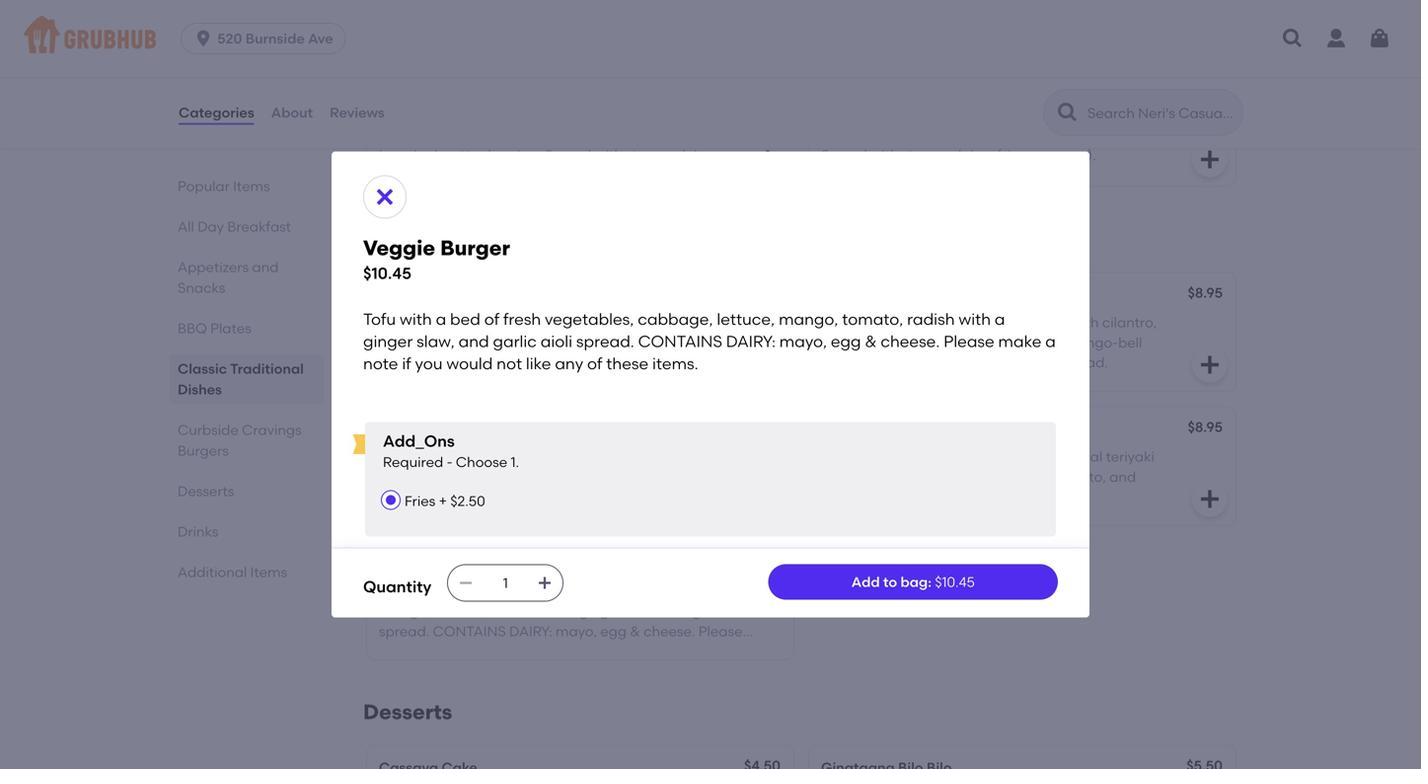 Task type: describe. For each thing, give the bounding box(es) containing it.
beef patty. topped with tomato, onion. and lettuce with cheese.
[[379, 314, 717, 351]]

sisig
[[379, 99, 411, 115]]

1 vertical spatial any
[[599, 643, 624, 660]]

(sizes
[[997, 147, 1033, 163]]

classic traditional dishes
[[178, 360, 304, 398]]

reviews
[[330, 104, 385, 121]]

quantity
[[363, 577, 432, 596]]

and inside beef patty. topped with tomato, onion. and lettuce with cheese.
[[641, 314, 667, 331]]

rice. inside the chopped and crispy pork belly with onions, pepper, in a vinaigrette dressing. served with steamed rice.
[[689, 147, 717, 163]]

my
[[1036, 147, 1056, 163]]

onions,
[[618, 127, 666, 143]]

Input item quantity number field
[[484, 565, 527, 601]]

about
[[271, 104, 313, 121]]

0 horizontal spatial contains
[[433, 623, 506, 640]]

2 horizontal spatial cheese.
[[881, 332, 940, 351]]

0 horizontal spatial dairy:
[[509, 623, 553, 640]]

520
[[217, 30, 242, 47]]

veggie burger
[[379, 555, 475, 572]]

0 horizontal spatial burgers
[[178, 442, 229, 459]]

0 vertical spatial tofu with a bed of fresh vegetables, cabbage, lettuce, mango, tomato, radish with a ginger slaw, and garlic aioli spread. contains dairy: mayo, egg & cheese. please make a note if you would not like any of these items.
[[363, 309, 1060, 373]]

special for grilled sweetened pork patty, topped with cilantro, tomato, and egg on a bed of special mango-bell pepper-radish slaw with garlic aioli spread.
[[574, 468, 622, 485]]

of inside grilled juicy burger, marinated in a special teriyaki sauce on a bed of lettuce, mango, tomato, and onion with garlic aioli spread.
[[928, 468, 941, 485]]

1 horizontal spatial curbside
[[363, 226, 458, 252]]

1 vertical spatial would
[[505, 643, 545, 660]]

items for additional items
[[250, 564, 287, 580]]

0 vertical spatial contains
[[638, 332, 723, 351]]

rice. inside whole crispy pork hocks tender to the bones. served with steamed rice. (sizes my vary).
[[965, 147, 994, 163]]

1 horizontal spatial please
[[944, 332, 995, 351]]

slaw for marinated
[[921, 354, 951, 371]]

1 horizontal spatial svg image
[[1281, 27, 1305, 50]]

grilled juicy burger, marinated in a special teriyaki sauce on a bed of lettuce, mango, tomato, and onion with garlic aioli spread.
[[821, 448, 1155, 505]]

patty, for beef
[[976, 314, 1015, 331]]

plates
[[210, 320, 251, 337]]

520 burnside ave
[[217, 30, 333, 47]]

bed inside grilled sweetened pork patty, topped with cilantro, tomato, and egg on a bed of special mango-bell pepper-radish slaw with garlic aioli spread.
[[528, 468, 554, 485]]

with inside grilled juicy burger, marinated in a special teriyaki sauce on a bed of lettuce, mango, tomato, and onion with garlic aioli spread.
[[862, 488, 890, 505]]

egg inside grilled marinated beef patty, topped with cilantro, tomato and egg on a bed of special mango-bell pepper-radish slaw with garlic aioli spread.
[[904, 334, 931, 351]]

$8.95 for grilled juicy burger, marinated in a special teriyaki sauce on a bed of lettuce, mango, tomato, and onion with garlic aioli spread.
[[1188, 418, 1223, 435]]

0 horizontal spatial make
[[379, 643, 417, 660]]

0 horizontal spatial you
[[415, 354, 443, 373]]

garlic inside grilled sweetened pork patty, topped with cilantro, tomato, and egg on a bed of special mango-bell pepper-radish slaw with garlic aioli spread.
[[543, 488, 581, 505]]

2 vertical spatial lettuce,
[[687, 583, 737, 600]]

1.
[[511, 454, 519, 470]]

0 horizontal spatial any
[[555, 354, 584, 373]]

belly
[[552, 127, 584, 143]]

of inside grilled marinated beef patty, topped with cilantro, tomato and egg on a bed of special mango-bell pepper-radish slaw with garlic aioli spread.
[[997, 334, 1010, 351]]

additional items
[[178, 564, 287, 580]]

vinaigrette
[[406, 147, 479, 163]]

fries + $2.50
[[405, 492, 485, 509]]

beef
[[379, 314, 409, 331]]

1 vertical spatial items.
[[684, 643, 724, 660]]

spread. inside grilled sweetened pork patty, topped with cilantro, tomato, and egg on a bed of special mango-bell pepper-radish slaw with garlic aioli spread.
[[616, 488, 666, 505]]

hocks
[[943, 127, 982, 143]]

to inside whole crispy pork hocks tender to the bones. served with steamed rice. (sizes my vary).
[[1033, 127, 1047, 143]]

add_ons required - choose 1.
[[383, 431, 519, 470]]

bbq plates
[[178, 320, 251, 337]]

grilled for grilled sweetened pork patty, topped with cilantro, tomato, and egg on a bed of special mango-bell pepper-radish slaw with garlic aioli spread.
[[379, 448, 423, 465]]

1 horizontal spatial mango,
[[779, 309, 838, 329]]

1 vertical spatial fresh
[[501, 583, 534, 600]]

0 vertical spatial items.
[[652, 354, 699, 373]]

add_ons
[[383, 431, 455, 451]]

bell for grilled marinated beef patty, topped with cilantro, tomato and egg on a bed of special mango-bell pepper-radish slaw with garlic aioli spread.
[[1119, 334, 1143, 351]]

pork for whole crispy pork hocks tender to the bones. served with steamed rice. (sizes my vary).
[[910, 127, 940, 143]]

tomato, inside grilled sweetened pork patty, topped with cilantro, tomato, and egg on a bed of special mango-bell pepper-radish slaw with garlic aioli spread.
[[379, 468, 432, 485]]

1 vertical spatial to
[[883, 574, 897, 590]]

0 horizontal spatial not
[[497, 354, 522, 373]]

appetizers and snacks
[[178, 259, 279, 296]]

0 vertical spatial fresh
[[503, 309, 541, 329]]

1 vertical spatial cravings
[[242, 422, 302, 438]]

grilled sweetened pork patty, topped with cilantro, tomato, and egg on a bed of special mango-bell pepper-radish slaw with garlic aioli spread.
[[379, 448, 717, 505]]

chopped and crispy pork belly with onions, pepper, in a vinaigrette dressing. served with steamed rice.
[[379, 127, 721, 163]]

main navigation navigation
[[0, 0, 1422, 77]]

bag:
[[901, 574, 932, 590]]

popular items
[[178, 178, 270, 194]]

pork inside the chopped and crispy pork belly with onions, pepper, in a vinaigrette dressing. served with steamed rice.
[[519, 127, 549, 143]]

0 vertical spatial vegetables,
[[545, 309, 634, 329]]

0 vertical spatial slaw,
[[417, 332, 455, 351]]

whole crispy pork hocks tender to the bones. served with steamed rice. (sizes my vary).
[[821, 127, 1120, 163]]

2 horizontal spatial svg image
[[1368, 27, 1392, 50]]

burger for veggie burger
[[429, 555, 475, 572]]

pepper- for tomato
[[821, 354, 876, 371]]

0 vertical spatial burgers
[[562, 226, 642, 252]]

snacks
[[178, 279, 225, 296]]

teriyaki burger
[[821, 420, 922, 437]]

1 vertical spatial slaw,
[[626, 603, 659, 620]]

0 vertical spatial cravings
[[463, 226, 557, 252]]

additional
[[178, 564, 247, 580]]

1 vertical spatial like
[[574, 643, 596, 660]]

of inside grilled sweetened pork patty, topped with cilantro, tomato, and egg on a bed of special mango-bell pepper-radish slaw with garlic aioli spread.
[[558, 468, 571, 485]]

pepper- for tomato,
[[379, 488, 434, 505]]

appetizers
[[178, 259, 249, 275]]

radish inside grilled marinated beef patty, topped with cilantro, tomato and egg on a bed of special mango-bell pepper-radish slaw with garlic aioli spread.
[[876, 354, 917, 371]]

crispy inside the chopped and crispy pork belly with onions, pepper, in a vinaigrette dressing. served with steamed rice.
[[476, 127, 516, 143]]

0 horizontal spatial curbside
[[178, 422, 239, 438]]

all
[[178, 218, 194, 235]]

1 vertical spatial vegetables,
[[537, 583, 615, 600]]

and inside the chopped and crispy pork belly with onions, pepper, in a vinaigrette dressing. served with steamed rice.
[[446, 127, 473, 143]]

spread. inside grilled marinated beef patty, topped with cilantro, tomato and egg on a bed of special mango-bell pepper-radish slaw with garlic aioli spread.
[[1058, 354, 1108, 371]]

beef patty. topped with tomato, onion. and lettuce with cheese. button
[[367, 273, 794, 390]]

grilled for grilled juicy burger, marinated in a special teriyaki sauce on a bed of lettuce, mango, tomato, and onion with garlic aioli spread.
[[821, 448, 865, 465]]

grilled for grilled marinated beef patty, topped with cilantro, tomato and egg on a bed of special mango-bell pepper-radish slaw with garlic aioli spread.
[[821, 314, 865, 331]]

+ for $10.45
[[776, 553, 784, 570]]

0 vertical spatial these
[[606, 354, 649, 373]]

burnside
[[246, 30, 305, 47]]

required
[[383, 454, 443, 470]]

and inside grilled sweetened pork patty, topped with cilantro, tomato, and egg on a bed of special mango-bell pepper-radish slaw with garlic aioli spread.
[[436, 468, 462, 485]]

onion.
[[596, 314, 637, 331]]

radish inside grilled sweetened pork patty, topped with cilantro, tomato, and egg on a bed of special mango-bell pepper-radish slaw with garlic aioli spread.
[[434, 488, 475, 505]]

0 vertical spatial cabbage,
[[638, 309, 713, 329]]

0 horizontal spatial mayo,
[[556, 623, 597, 640]]

sauce
[[821, 468, 862, 485]]

all day breakfast
[[178, 218, 291, 235]]

1 vertical spatial please
[[699, 623, 743, 640]]

1 vertical spatial if
[[466, 643, 474, 660]]

teriyaki
[[821, 420, 874, 437]]

day
[[198, 218, 224, 235]]

grilled marinated beef patty, topped with cilantro, tomato and egg on a bed of special mango-bell pepper-radish slaw with garlic aioli spread.
[[821, 314, 1157, 371]]

chopped
[[379, 127, 443, 143]]

a inside grilled marinated beef patty, topped with cilantro, tomato and egg on a bed of special mango-bell pepper-radish slaw with garlic aioli spread.
[[954, 334, 963, 351]]

burger,
[[902, 448, 950, 465]]

add to bag: $10.45
[[852, 574, 975, 590]]

bones.
[[1076, 127, 1120, 143]]

slaw for sweetened
[[478, 488, 508, 505]]

1 vertical spatial you
[[478, 643, 502, 660]]

-
[[447, 454, 453, 470]]

classic
[[178, 360, 227, 377]]

lettuce, inside grilled juicy burger, marinated in a special teriyaki sauce on a bed of lettuce, mango, tomato, and onion with garlic aioli spread.
[[944, 468, 995, 485]]

0 vertical spatial like
[[526, 354, 551, 373]]

0 horizontal spatial curbside cravings burgers
[[178, 422, 302, 459]]

0 vertical spatial curbside cravings burgers
[[363, 226, 642, 252]]

1 horizontal spatial mayo,
[[780, 332, 827, 351]]

$17.95
[[1185, 97, 1223, 113]]

0 horizontal spatial mango,
[[379, 603, 431, 620]]

topped for beef
[[1019, 314, 1068, 331]]

1 vertical spatial these
[[644, 643, 681, 660]]

drinks
[[178, 523, 218, 540]]

choose
[[456, 454, 508, 470]]

1 vertical spatial desserts
[[363, 700, 452, 725]]

1 horizontal spatial &
[[865, 332, 877, 351]]



Task type: vqa. For each thing, say whether or not it's contained in the screenshot.
shortcuts
no



Task type: locate. For each thing, give the bounding box(es) containing it.
0 horizontal spatial topped
[[579, 448, 628, 465]]

pork for grilled sweetened pork patty, topped with cilantro, tomato, and egg on a bed of special mango-bell pepper-radish slaw with garlic aioli spread.
[[503, 448, 533, 465]]

grilled inside grilled juicy burger, marinated in a special teriyaki sauce on a bed of lettuce, mango, tomato, and onion with garlic aioli spread.
[[821, 448, 865, 465]]

0 horizontal spatial marinated
[[869, 314, 939, 331]]

1 vertical spatial cilantro,
[[663, 448, 717, 465]]

topped for pork
[[579, 448, 628, 465]]

topped right 1.
[[579, 448, 628, 465]]

egg
[[831, 332, 861, 351], [904, 334, 931, 351], [466, 468, 492, 485], [601, 623, 627, 640]]

a inside the chopped and crispy pork belly with onions, pepper, in a vinaigrette dressing. served with steamed rice.
[[394, 147, 403, 163]]

topped
[[454, 314, 505, 331]]

bed down burger,
[[898, 468, 924, 485]]

0 vertical spatial desserts
[[178, 483, 234, 500]]

served inside the chopped and crispy pork belly with onions, pepper, in a vinaigrette dressing. served with steamed rice.
[[545, 147, 591, 163]]

bed inside grilled juicy burger, marinated in a special teriyaki sauce on a bed of lettuce, mango, tomato, and onion with garlic aioli spread.
[[898, 468, 924, 485]]

topped inside grilled sweetened pork patty, topped with cilantro, tomato, and egg on a bed of special mango-bell pepper-radish slaw with garlic aioli spread.
[[579, 448, 628, 465]]

pork inside grilled sweetened pork patty, topped with cilantro, tomato, and egg on a bed of special mango-bell pepper-radish slaw with garlic aioli spread.
[[503, 448, 533, 465]]

note down beef
[[363, 354, 398, 373]]

grilled down tocino
[[379, 448, 423, 465]]

slaw down choose on the left
[[478, 488, 508, 505]]

1 steamed from the left
[[626, 147, 686, 163]]

0 horizontal spatial crispy
[[476, 127, 516, 143]]

pepper- inside grilled marinated beef patty, topped with cilantro, tomato and egg on a bed of special mango-bell pepper-radish slaw with garlic aioli spread.
[[821, 354, 876, 371]]

patty, right 1.
[[536, 448, 575, 465]]

$10.45
[[363, 263, 412, 283], [734, 553, 776, 570], [935, 574, 975, 590]]

desserts
[[178, 483, 234, 500], [363, 700, 452, 725]]

please down beef
[[944, 332, 995, 351]]

on down the juicy
[[865, 468, 882, 485]]

steamed inside the chopped and crispy pork belly with onions, pepper, in a vinaigrette dressing. served with steamed rice.
[[626, 147, 686, 163]]

burger up sweetened
[[427, 420, 473, 437]]

on for beef
[[934, 334, 951, 351]]

to
[[1033, 127, 1047, 143], [883, 574, 897, 590]]

+
[[439, 492, 447, 509], [776, 553, 784, 570]]

burger up topped
[[440, 235, 510, 260]]

note down the veggie burger
[[432, 643, 463, 660]]

veggie up beef
[[363, 235, 435, 260]]

burgers
[[562, 226, 642, 252], [178, 442, 229, 459]]

1 vertical spatial dairy:
[[509, 623, 553, 640]]

bell inside grilled marinated beef patty, topped with cilantro, tomato and egg on a bed of special mango-bell pepper-radish slaw with garlic aioli spread.
[[1119, 334, 1143, 351]]

0 vertical spatial not
[[497, 354, 522, 373]]

bed right 1.
[[528, 468, 554, 485]]

1 horizontal spatial $10.45
[[734, 553, 776, 570]]

special
[[1013, 334, 1061, 351], [1055, 448, 1103, 465], [574, 468, 622, 485]]

0 horizontal spatial cravings
[[242, 422, 302, 438]]

reviews button
[[329, 77, 386, 148]]

0 vertical spatial lettuce,
[[717, 309, 775, 329]]

2 crispy from the left
[[867, 127, 907, 143]]

mango- inside grilled sweetened pork patty, topped with cilantro, tomato, and egg on a bed of special mango-bell pepper-radish slaw with garlic aioli spread.
[[626, 468, 680, 485]]

&
[[865, 332, 877, 351], [630, 623, 641, 640]]

grilled inside grilled sweetened pork patty, topped with cilantro, tomato, and egg on a bed of special mango-bell pepper-radish slaw with garlic aioli spread.
[[379, 448, 423, 465]]

1 horizontal spatial patty,
[[976, 314, 1015, 331]]

dairy: left tomato on the right of page
[[726, 332, 776, 351]]

tomato, down input item quantity number field
[[434, 603, 487, 620]]

0 vertical spatial $10.45
[[363, 263, 412, 283]]

tofu down the veggie burger
[[379, 583, 408, 600]]

1 vertical spatial slaw
[[478, 488, 508, 505]]

burger for veggie burger $10.45
[[440, 235, 510, 260]]

mango- for grilled marinated beef patty, topped with cilantro, tomato and egg on a bed of special mango-bell pepper-radish slaw with garlic aioli spread.
[[1064, 334, 1119, 351]]

bell for grilled sweetened pork patty, topped with cilantro, tomato, and egg on a bed of special mango-bell pepper-radish slaw with garlic aioli spread.
[[680, 468, 704, 485]]

$8.95 for grilled marinated beef patty, topped with cilantro, tomato and egg on a bed of special mango-bell pepper-radish slaw with garlic aioli spread.
[[1188, 284, 1223, 301]]

veggie burger $10.45
[[363, 235, 510, 283]]

patty, inside grilled sweetened pork patty, topped with cilantro, tomato, and egg on a bed of special mango-bell pepper-radish slaw with garlic aioli spread.
[[536, 448, 575, 465]]

if
[[402, 354, 411, 373], [466, 643, 474, 660]]

1 rice. from the left
[[689, 147, 717, 163]]

tomato, left onion. in the left of the page
[[540, 314, 593, 331]]

cheese. inside beef patty. topped with tomato, onion. and lettuce with cheese.
[[410, 334, 462, 351]]

burger
[[440, 235, 510, 260], [427, 420, 473, 437], [877, 420, 922, 437], [429, 555, 475, 572]]

0 vertical spatial mango-
[[1064, 334, 1119, 351]]

crispy up dressing.
[[476, 127, 516, 143]]

on down sweetened
[[495, 468, 512, 485]]

would
[[447, 354, 493, 373], [505, 643, 545, 660]]

1 horizontal spatial note
[[432, 643, 463, 660]]

pork left hocks
[[910, 127, 940, 143]]

1 vertical spatial +
[[776, 553, 784, 570]]

cravings
[[463, 226, 557, 252], [242, 422, 302, 438]]

if down the veggie burger
[[466, 643, 474, 660]]

served down whole
[[821, 147, 868, 163]]

1 horizontal spatial make
[[999, 332, 1042, 351]]

please down $10.45 +
[[699, 623, 743, 640]]

topped right beef
[[1019, 314, 1068, 331]]

1 horizontal spatial slaw
[[921, 354, 951, 371]]

$8.95 for grilled sweetened pork patty, topped with cilantro, tomato, and egg on a bed of special mango-bell pepper-radish slaw with garlic aioli spread.
[[746, 418, 781, 435]]

patty, for pork
[[536, 448, 575, 465]]

$8.95
[[1188, 284, 1223, 301], [746, 418, 781, 435], [1188, 418, 1223, 435]]

curbside up beef
[[363, 226, 458, 252]]

0 vertical spatial patty,
[[976, 314, 1015, 331]]

mango-
[[1064, 334, 1119, 351], [626, 468, 680, 485]]

add
[[852, 574, 880, 590]]

curbside
[[363, 226, 458, 252], [178, 422, 239, 438]]

0 horizontal spatial note
[[363, 354, 398, 373]]

1 vertical spatial tofu
[[379, 583, 408, 600]]

0 horizontal spatial slaw
[[478, 488, 508, 505]]

topped inside grilled marinated beef patty, topped with cilantro, tomato and egg on a bed of special mango-bell pepper-radish slaw with garlic aioli spread.
[[1019, 314, 1068, 331]]

tocino burger
[[379, 420, 473, 437]]

categories button
[[178, 77, 255, 148]]

make
[[999, 332, 1042, 351], [379, 643, 417, 660]]

1 vertical spatial not
[[548, 643, 571, 660]]

1 vertical spatial veggie
[[379, 555, 426, 572]]

2 steamed from the left
[[902, 147, 962, 163]]

1 vertical spatial burgers
[[178, 442, 229, 459]]

0 horizontal spatial &
[[630, 623, 641, 640]]

2 vertical spatial mango,
[[379, 603, 431, 620]]

popular
[[178, 178, 230, 194]]

egg inside grilled sweetened pork patty, topped with cilantro, tomato, and egg on a bed of special mango-bell pepper-radish slaw with garlic aioli spread.
[[466, 468, 492, 485]]

bed inside grilled marinated beef patty, topped with cilantro, tomato and egg on a bed of special mango-bell pepper-radish slaw with garlic aioli spread.
[[967, 334, 993, 351]]

2 horizontal spatial mango,
[[998, 468, 1050, 485]]

veggie for veggie burger $10.45
[[363, 235, 435, 260]]

1 horizontal spatial crispy
[[867, 127, 907, 143]]

served
[[545, 147, 591, 163], [821, 147, 868, 163]]

0 vertical spatial mango,
[[779, 309, 838, 329]]

1 horizontal spatial curbside cravings burgers
[[363, 226, 642, 252]]

on for pork
[[495, 468, 512, 485]]

aioli inside grilled juicy burger, marinated in a special teriyaki sauce on a bed of lettuce, mango, tomato, and onion with garlic aioli spread.
[[935, 488, 963, 505]]

svg image inside 520 burnside ave button
[[194, 29, 213, 48]]

special inside grilled marinated beef patty, topped with cilantro, tomato and egg on a bed of special mango-bell pepper-radish slaw with garlic aioli spread.
[[1013, 334, 1061, 351]]

1 vertical spatial note
[[432, 643, 463, 660]]

1 vertical spatial &
[[630, 623, 641, 640]]

you down patty.
[[415, 354, 443, 373]]

pepper- inside grilled sweetened pork patty, topped with cilantro, tomato, and egg on a bed of special mango-bell pepper-radish slaw with garlic aioli spread.
[[379, 488, 434, 505]]

with inside whole crispy pork hocks tender to the bones. served with steamed rice. (sizes my vary).
[[871, 147, 899, 163]]

slaw inside grilled sweetened pork patty, topped with cilantro, tomato, and egg on a bed of special mango-bell pepper-radish slaw with garlic aioli spread.
[[478, 488, 508, 505]]

special for grilled marinated beef patty, topped with cilantro, tomato and egg on a bed of special mango-bell pepper-radish slaw with garlic aioli spread.
[[1013, 334, 1061, 351]]

breakfast
[[227, 218, 291, 235]]

rice. down pepper,
[[689, 147, 717, 163]]

items up breakfast
[[233, 178, 270, 194]]

pepper- down the required
[[379, 488, 434, 505]]

veggie inside veggie burger $10.45
[[363, 235, 435, 260]]

1 vertical spatial ginger
[[579, 603, 623, 620]]

you down input item quantity number field
[[478, 643, 502, 660]]

vary).
[[1060, 147, 1096, 163]]

marinated inside grilled marinated beef patty, topped with cilantro, tomato and egg on a bed of special mango-bell pepper-radish slaw with garlic aioli spread.
[[869, 314, 939, 331]]

tomato, up tomato on the right of page
[[842, 309, 904, 329]]

and inside grilled marinated beef patty, topped with cilantro, tomato and egg on a bed of special mango-bell pepper-radish slaw with garlic aioli spread.
[[874, 334, 901, 351]]

you
[[415, 354, 443, 373], [478, 643, 502, 660]]

2 served from the left
[[821, 147, 868, 163]]

categories
[[179, 104, 254, 121]]

marinated
[[869, 314, 939, 331], [953, 448, 1024, 465]]

bed left input item quantity number field
[[455, 583, 481, 600]]

1 horizontal spatial burgers
[[562, 226, 642, 252]]

dairy: down input item quantity number field
[[509, 623, 553, 640]]

about button
[[270, 77, 314, 148]]

cravings down 'classic traditional dishes'
[[242, 422, 302, 438]]

0 horizontal spatial would
[[447, 354, 493, 373]]

2 rice. from the left
[[965, 147, 994, 163]]

1 vertical spatial cabbage,
[[618, 583, 683, 600]]

crispy inside whole crispy pork hocks tender to the bones. served with steamed rice. (sizes my vary).
[[867, 127, 907, 143]]

search icon image
[[1056, 101, 1080, 124]]

0 vertical spatial would
[[447, 354, 493, 373]]

1 horizontal spatial slaw,
[[626, 603, 659, 620]]

slaw down beef
[[921, 354, 951, 371]]

on
[[934, 334, 951, 351], [495, 468, 512, 485], [865, 468, 882, 485]]

1 horizontal spatial if
[[466, 643, 474, 660]]

0 horizontal spatial ginger
[[363, 332, 413, 351]]

$10.45 +
[[734, 553, 784, 570]]

to up the my on the right of page
[[1033, 127, 1047, 143]]

1 horizontal spatial like
[[574, 643, 596, 660]]

0 vertical spatial special
[[1013, 334, 1061, 351]]

svg image
[[756, 147, 780, 171], [1198, 147, 1222, 171], [373, 185, 397, 209], [1198, 353, 1222, 377], [1198, 487, 1222, 511], [458, 575, 474, 591], [537, 575, 553, 591]]

the
[[1050, 127, 1072, 143]]

and inside grilled juicy burger, marinated in a special teriyaki sauce on a bed of lettuce, mango, tomato, and onion with garlic aioli spread.
[[1110, 468, 1136, 485]]

burger for teriyaki burger
[[877, 420, 922, 437]]

crispy right whole
[[867, 127, 907, 143]]

not
[[497, 354, 522, 373], [548, 643, 571, 660]]

1 horizontal spatial cravings
[[463, 226, 557, 252]]

pork up dressing.
[[519, 127, 549, 143]]

pepper-
[[821, 354, 876, 371], [379, 488, 434, 505]]

tomato,
[[842, 309, 904, 329], [540, 314, 593, 331], [379, 468, 432, 485], [1053, 468, 1106, 485], [434, 603, 487, 620]]

garlic
[[493, 332, 537, 351], [985, 354, 1023, 371], [543, 488, 581, 505], [893, 488, 932, 505], [692, 603, 730, 620]]

grilled up 'sauce'
[[821, 448, 865, 465]]

to right add
[[883, 574, 897, 590]]

items.
[[652, 354, 699, 373], [684, 643, 724, 660]]

burgers down dishes
[[178, 442, 229, 459]]

special inside grilled juicy burger, marinated in a special teriyaki sauce on a bed of lettuce, mango, tomato, and onion with garlic aioli spread.
[[1055, 448, 1103, 465]]

0 horizontal spatial bell
[[680, 468, 704, 485]]

0 vertical spatial any
[[555, 354, 584, 373]]

steamed down onions,
[[626, 147, 686, 163]]

slaw
[[921, 354, 951, 371], [478, 488, 508, 505]]

tomato, inside beef patty. topped with tomato, onion. and lettuce with cheese.
[[540, 314, 593, 331]]

in down chopped
[[379, 147, 391, 163]]

0 horizontal spatial pepper-
[[379, 488, 434, 505]]

spread. inside grilled juicy burger, marinated in a special teriyaki sauce on a bed of lettuce, mango, tomato, and onion with garlic aioli spread.
[[966, 488, 1016, 505]]

dressing.
[[482, 147, 542, 163]]

bed down beef
[[967, 334, 993, 351]]

1 horizontal spatial cheese.
[[644, 623, 695, 640]]

on inside grilled sweetened pork patty, topped with cilantro, tomato, and egg on a bed of special mango-bell pepper-radish slaw with garlic aioli spread.
[[495, 468, 512, 485]]

aioli inside grilled marinated beef patty, topped with cilantro, tomato and egg on a bed of special mango-bell pepper-radish slaw with garlic aioli spread.
[[1027, 354, 1055, 371]]

pork right sweetened
[[503, 448, 533, 465]]

cravings down dressing.
[[463, 226, 557, 252]]

520 burnside ave button
[[181, 23, 354, 54]]

0 horizontal spatial +
[[439, 492, 447, 509]]

cilantro, inside grilled marinated beef patty, topped with cilantro, tomato and egg on a bed of special mango-bell pepper-radish slaw with garlic aioli spread.
[[1103, 314, 1157, 331]]

curbside cravings burgers down 'classic traditional dishes'
[[178, 422, 302, 459]]

1 vertical spatial topped
[[579, 448, 628, 465]]

teriyaki
[[1106, 448, 1155, 465]]

patty, inside grilled marinated beef patty, topped with cilantro, tomato and egg on a bed of special mango-bell pepper-radish slaw with garlic aioli spread.
[[976, 314, 1015, 331]]

juicy
[[869, 448, 899, 465]]

note
[[363, 354, 398, 373], [432, 643, 463, 660]]

items right additional
[[250, 564, 287, 580]]

0 vertical spatial dairy:
[[726, 332, 776, 351]]

0 horizontal spatial to
[[883, 574, 897, 590]]

1 horizontal spatial you
[[478, 643, 502, 660]]

special inside grilled sweetened pork patty, topped with cilantro, tomato, and egg on a bed of special mango-bell pepper-radish slaw with garlic aioli spread.
[[574, 468, 622, 485]]

0 horizontal spatial mango-
[[626, 468, 680, 485]]

svg image
[[1281, 27, 1305, 50], [1368, 27, 1392, 50], [194, 29, 213, 48]]

0 vertical spatial to
[[1033, 127, 1047, 143]]

contains down lettuce
[[638, 332, 723, 351]]

0 horizontal spatial desserts
[[178, 483, 234, 500]]

0 vertical spatial tofu
[[363, 309, 396, 329]]

burger up the juicy
[[877, 420, 922, 437]]

dishes
[[178, 381, 222, 398]]

on down beef
[[934, 334, 951, 351]]

curbside cravings burgers down dressing.
[[363, 226, 642, 252]]

burger for tocino burger
[[427, 420, 473, 437]]

veggie up quantity at the left bottom of page
[[379, 555, 426, 572]]

beef
[[943, 314, 973, 331]]

0 horizontal spatial rice.
[[689, 147, 717, 163]]

whole
[[821, 127, 864, 143]]

burger left input item quantity number field
[[429, 555, 475, 572]]

bbq
[[178, 320, 207, 337]]

mango, inside grilled juicy burger, marinated in a special teriyaki sauce on a bed of lettuce, mango, tomato, and onion with garlic aioli spread.
[[998, 468, 1050, 485]]

bed
[[450, 309, 481, 329], [967, 334, 993, 351], [528, 468, 554, 485], [898, 468, 924, 485], [455, 583, 481, 600]]

mango- inside grilled marinated beef patty, topped with cilantro, tomato and egg on a bed of special mango-bell pepper-radish slaw with garlic aioli spread.
[[1064, 334, 1119, 351]]

tomato, inside grilled juicy burger, marinated in a special teriyaki sauce on a bed of lettuce, mango, tomato, and onion with garlic aioli spread.
[[1053, 468, 1106, 485]]

bed down veggie burger $10.45
[[450, 309, 481, 329]]

curbside cravings burgers
[[363, 226, 642, 252], [178, 422, 302, 459]]

1 served from the left
[[545, 147, 591, 163]]

$2.50
[[450, 492, 485, 509]]

0 horizontal spatial like
[[526, 354, 551, 373]]

steamed down hocks
[[902, 147, 962, 163]]

0 horizontal spatial cheese.
[[410, 334, 462, 351]]

1 horizontal spatial rice.
[[965, 147, 994, 163]]

0 vertical spatial if
[[402, 354, 411, 373]]

and inside appetizers and snacks
[[252, 259, 279, 275]]

like
[[526, 354, 551, 373], [574, 643, 596, 660]]

1 horizontal spatial pepper-
[[821, 354, 876, 371]]

grilled inside grilled marinated beef patty, topped with cilantro, tomato and egg on a bed of special mango-bell pepper-radish slaw with garlic aioli spread.
[[821, 314, 865, 331]]

in inside the chopped and crispy pork belly with onions, pepper, in a vinaigrette dressing. served with steamed rice.
[[379, 147, 391, 163]]

steamed
[[626, 147, 686, 163], [902, 147, 962, 163]]

marinated left beef
[[869, 314, 939, 331]]

0 horizontal spatial cilantro,
[[663, 448, 717, 465]]

fries
[[405, 492, 436, 509]]

traditional
[[230, 360, 304, 377]]

0 horizontal spatial svg image
[[194, 29, 213, 48]]

would down topped
[[447, 354, 493, 373]]

vegetables,
[[545, 309, 634, 329], [537, 583, 615, 600]]

tofu
[[363, 309, 396, 329], [379, 583, 408, 600]]

garlic inside grilled marinated beef patty, topped with cilantro, tomato and egg on a bed of special mango-bell pepper-radish slaw with garlic aioli spread.
[[985, 354, 1023, 371]]

tofu left patty.
[[363, 309, 396, 329]]

burger inside veggie burger $10.45
[[440, 235, 510, 260]]

pork inside whole crispy pork hocks tender to the bones. served with steamed rice. (sizes my vary).
[[910, 127, 940, 143]]

1 vertical spatial $10.45
[[734, 553, 776, 570]]

in inside grilled juicy burger, marinated in a special teriyaki sauce on a bed of lettuce, mango, tomato, and onion with garlic aioli spread.
[[1027, 448, 1039, 465]]

tomato, down "teriyaki"
[[1053, 468, 1106, 485]]

$10.45 inside veggie burger $10.45
[[363, 263, 412, 283]]

2 horizontal spatial $10.45
[[935, 574, 975, 590]]

tocino
[[379, 420, 424, 437]]

served inside whole crispy pork hocks tender to the bones. served with steamed rice. (sizes my vary).
[[821, 147, 868, 163]]

items for popular items
[[233, 178, 270, 194]]

1 vertical spatial items
[[250, 564, 287, 580]]

cilantro, inside grilled sweetened pork patty, topped with cilantro, tomato, and egg on a bed of special mango-bell pepper-radish slaw with garlic aioli spread.
[[663, 448, 717, 465]]

marinated right burger,
[[953, 448, 1024, 465]]

1 vertical spatial tofu with a bed of fresh vegetables, cabbage, lettuce, mango, tomato, radish with a ginger slaw, and garlic aioli spread. contains dairy: mayo, egg & cheese. please make a note if you would not like any of these items.
[[379, 583, 761, 660]]

cilantro, for grilled sweetened pork patty, topped with cilantro, tomato, and egg on a bed of special mango-bell pepper-radish slaw with garlic aioli spread.
[[663, 448, 717, 465]]

steamed inside whole crispy pork hocks tender to the bones. served with steamed rice. (sizes my vary).
[[902, 147, 962, 163]]

patty.
[[412, 314, 451, 331]]

patty, right beef
[[976, 314, 1015, 331]]

tomato, up fries
[[379, 468, 432, 485]]

pepper- down tomato on the right of page
[[821, 354, 876, 371]]

items
[[233, 178, 270, 194], [250, 564, 287, 580]]

aioli inside grilled sweetened pork patty, topped with cilantro, tomato, and egg on a bed of special mango-bell pepper-radish slaw with garlic aioli spread.
[[585, 488, 612, 505]]

curbside down dishes
[[178, 422, 239, 438]]

1 horizontal spatial steamed
[[902, 147, 962, 163]]

1 vertical spatial in
[[1027, 448, 1039, 465]]

+ for fries
[[439, 492, 447, 509]]

0 vertical spatial slaw
[[921, 354, 951, 371]]

1 crispy from the left
[[476, 127, 516, 143]]

marinated inside grilled juicy burger, marinated in a special teriyaki sauce on a bed of lettuce, mango, tomato, and onion with garlic aioli spread.
[[953, 448, 1024, 465]]

on inside grilled juicy burger, marinated in a special teriyaki sauce on a bed of lettuce, mango, tomato, and onion with garlic aioli spread.
[[865, 468, 882, 485]]

a
[[394, 147, 403, 163], [436, 309, 446, 329], [995, 309, 1005, 329], [1046, 332, 1056, 351], [954, 334, 963, 351], [1043, 448, 1052, 465], [516, 468, 525, 485], [886, 468, 895, 485], [442, 583, 451, 600], [567, 603, 576, 620], [420, 643, 429, 660]]

ave
[[308, 30, 333, 47]]

rice.
[[689, 147, 717, 163], [965, 147, 994, 163]]

tomato
[[821, 334, 871, 351]]

0 horizontal spatial patty,
[[536, 448, 575, 465]]

contains down input item quantity number field
[[433, 623, 506, 640]]

in left "teriyaki"
[[1027, 448, 1039, 465]]

garlic inside grilled juicy burger, marinated in a special teriyaki sauce on a bed of lettuce, mango, tomato, and onion with garlic aioli spread.
[[893, 488, 932, 505]]

sweetened
[[426, 448, 500, 465]]

burgers up onion. in the left of the page
[[562, 226, 642, 252]]

tender
[[986, 127, 1030, 143]]

cheese.
[[881, 332, 940, 351], [410, 334, 462, 351], [644, 623, 695, 640]]

1 vertical spatial marinated
[[953, 448, 1024, 465]]

2 vertical spatial special
[[574, 468, 622, 485]]

pepper,
[[669, 127, 721, 143]]

Search Neri's Casual Filipino Dining search field
[[1086, 104, 1237, 122]]

grilled up tomato on the right of page
[[821, 314, 865, 331]]

lettuce
[[670, 314, 717, 331]]

0 vertical spatial veggie
[[363, 235, 435, 260]]

ginger
[[363, 332, 413, 351], [579, 603, 623, 620]]

please
[[944, 332, 995, 351], [699, 623, 743, 640]]

a inside grilled sweetened pork patty, topped with cilantro, tomato, and egg on a bed of special mango-bell pepper-radish slaw with garlic aioli spread.
[[516, 468, 525, 485]]

mango- for grilled sweetened pork patty, topped with cilantro, tomato, and egg on a bed of special mango-bell pepper-radish slaw with garlic aioli spread.
[[626, 468, 680, 485]]

1 vertical spatial lettuce,
[[944, 468, 995, 485]]

on inside grilled marinated beef patty, topped with cilantro, tomato and egg on a bed of special mango-bell pepper-radish slaw with garlic aioli spread.
[[934, 334, 951, 351]]

grilled
[[821, 314, 865, 331], [379, 448, 423, 465], [821, 448, 865, 465]]

veggie for veggie burger
[[379, 555, 426, 572]]

cilantro, for grilled marinated beef patty, topped with cilantro, tomato and egg on a bed of special mango-bell pepper-radish slaw with garlic aioli spread.
[[1103, 314, 1157, 331]]

served down the belly
[[545, 147, 591, 163]]

bell inside grilled sweetened pork patty, topped with cilantro, tomato, and egg on a bed of special mango-bell pepper-radish slaw with garlic aioli spread.
[[680, 468, 704, 485]]

0 horizontal spatial $10.45
[[363, 263, 412, 283]]

would down input item quantity number field
[[505, 643, 545, 660]]

slaw inside grilled marinated beef patty, topped with cilantro, tomato and egg on a bed of special mango-bell pepper-radish slaw with garlic aioli spread.
[[921, 354, 951, 371]]

onion
[[821, 488, 859, 505]]

if down beef
[[402, 354, 411, 373]]

and
[[446, 127, 473, 143], [252, 259, 279, 275], [641, 314, 667, 331], [459, 332, 489, 351], [874, 334, 901, 351], [436, 468, 462, 485], [1110, 468, 1136, 485], [662, 603, 689, 620]]

rice. down hocks
[[965, 147, 994, 163]]

1 horizontal spatial contains
[[638, 332, 723, 351]]



